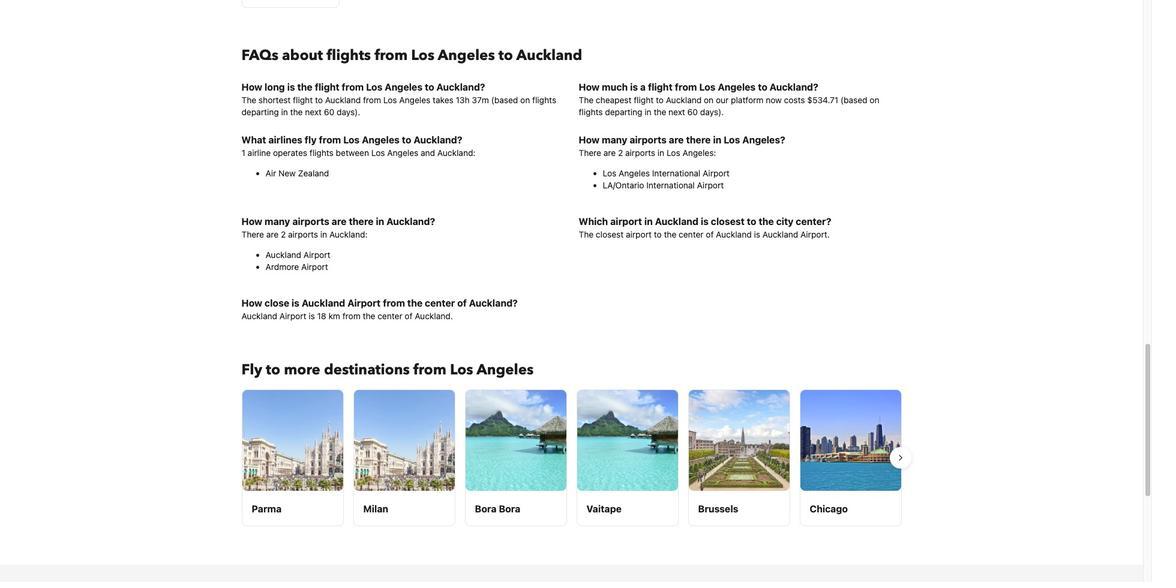 Task type: locate. For each thing, give the bounding box(es) containing it.
destinations
[[324, 360, 410, 380]]

flights inside "how long is the flight from los angeles to auckland? the shortest flight to auckland from los angeles takes 13h 37m (based on flights departing in the next 60 days)."
[[532, 95, 556, 105]]

days). inside how much is a flight from los angeles to auckland? the cheapest flight to auckland on our platform now costs $534.71 (based on flights departing in the next 60 days).
[[700, 107, 724, 117]]

13h
[[456, 95, 470, 105]]

auckland? inside how much is a flight from los angeles to auckland? the cheapest flight to auckland on our platform now costs $534.71 (based on flights departing in the next 60 days).
[[770, 82, 818, 92]]

airport
[[703, 168, 730, 178], [697, 180, 724, 190], [304, 250, 330, 260], [301, 262, 328, 272], [347, 298, 381, 308], [280, 311, 306, 321]]

there are 2 airports in los angeles:
[[579, 148, 716, 158]]

0 horizontal spatial of
[[405, 311, 413, 321]]

auckland
[[516, 46, 582, 65], [325, 95, 361, 105], [666, 95, 702, 105], [655, 216, 699, 227], [716, 229, 752, 239], [763, 229, 798, 239], [266, 250, 301, 260], [302, 298, 345, 308], [242, 311, 277, 321]]

auckland inside the auckland airport ardmore airport
[[266, 250, 301, 260]]

0 horizontal spatial on
[[520, 95, 530, 105]]

days).
[[337, 107, 360, 117], [700, 107, 724, 117]]

0 horizontal spatial departing
[[242, 107, 279, 117]]

departing inside how much is a flight from los angeles to auckland? the cheapest flight to auckland on our platform now costs $534.71 (based on flights departing in the next 60 days).
[[605, 107, 642, 117]]

0 vertical spatial there
[[579, 148, 601, 158]]

a
[[640, 82, 646, 92]]

on for how much is a flight from los angeles to auckland?
[[870, 95, 879, 105]]

ardmore
[[266, 262, 299, 272]]

there for how many airports are there in auckland?
[[242, 229, 264, 239]]

1 horizontal spatial closest
[[711, 216, 745, 227]]

the left cheapest
[[579, 95, 594, 105]]

1 horizontal spatial bora
[[499, 503, 520, 514]]

2 vertical spatial center
[[378, 311, 402, 321]]

city
[[776, 216, 794, 227]]

the up how many airports are there in los angeles?
[[654, 107, 666, 117]]

airports up there are 2 airports in los angeles:
[[630, 134, 667, 145]]

1 horizontal spatial days).
[[700, 107, 724, 117]]

1 next from the left
[[305, 107, 322, 117]]

flight
[[315, 82, 339, 92], [648, 82, 673, 92], [293, 95, 313, 105], [634, 95, 654, 105]]

to
[[499, 46, 513, 65], [425, 82, 434, 92], [758, 82, 767, 92], [315, 95, 323, 105], [656, 95, 664, 105], [402, 134, 411, 145], [747, 216, 756, 227], [654, 229, 662, 239], [266, 360, 280, 380]]

on right 37m at the left of page
[[520, 95, 530, 105]]

2 vertical spatial of
[[405, 311, 413, 321]]

flights
[[327, 46, 371, 65], [532, 95, 556, 105], [579, 107, 603, 117], [310, 148, 334, 158]]

on left our
[[704, 95, 714, 105]]

2 up the auckland airport ardmore airport
[[281, 229, 286, 239]]

how left much
[[579, 82, 600, 92]]

much
[[602, 82, 628, 92]]

international
[[652, 168, 701, 178], [646, 180, 695, 190]]

0 horizontal spatial (based
[[491, 95, 518, 105]]

days). up what airlines fly from los angeles to auckland?
[[337, 107, 360, 117]]

flight right 'a'
[[648, 82, 673, 92]]

auckland? inside how close is auckland airport from the center of auckland? auckland airport is 18 km from the center of auckland.
[[469, 298, 518, 308]]

air
[[266, 168, 276, 178]]

1 horizontal spatial there
[[579, 148, 601, 158]]

0 horizontal spatial there
[[349, 216, 374, 227]]

departing inside "how long is the flight from los angeles to auckland? the shortest flight to auckland from los angeles takes 13h 37m (based on flights departing in the next 60 days)."
[[242, 107, 279, 117]]

airport
[[610, 216, 642, 227], [626, 229, 652, 239]]

international down angeles:
[[652, 168, 701, 178]]

0 vertical spatial there
[[686, 134, 711, 145]]

how left "close"
[[242, 298, 262, 308]]

is right long
[[287, 82, 295, 92]]

how much is a flight from los angeles to auckland? the cheapest flight to auckland on our platform now costs $534.71 (based on flights departing in the next 60 days).
[[579, 82, 879, 117]]

airlines
[[268, 134, 302, 145]]

how many airports are there in los angeles?
[[579, 134, 785, 145]]

the inside "how long is the flight from los angeles to auckland? the shortest flight to auckland from los angeles takes 13h 37m (based on flights departing in the next 60 days)."
[[242, 95, 256, 105]]

there
[[686, 134, 711, 145], [349, 216, 374, 227]]

many for how many airports are there in los angeles?
[[602, 134, 627, 145]]

region
[[232, 385, 911, 531]]

1 (based from the left
[[491, 95, 518, 105]]

is
[[287, 82, 295, 92], [630, 82, 638, 92], [701, 216, 709, 227], [754, 229, 760, 239], [292, 298, 299, 308], [309, 311, 315, 321]]

operates
[[273, 148, 307, 158]]

1 vertical spatial many
[[265, 216, 290, 227]]

1 vertical spatial there
[[242, 229, 264, 239]]

bora
[[475, 503, 497, 514], [499, 503, 520, 514]]

2
[[618, 148, 623, 158], [281, 229, 286, 239]]

60 for a
[[687, 107, 698, 117]]

next inside "how long is the flight from los angeles to auckland? the shortest flight to auckland from los angeles takes 13h 37m (based on flights departing in the next 60 days)."
[[305, 107, 322, 117]]

$534.71
[[807, 95, 838, 105]]

fly to more destinations from los angeles
[[242, 360, 534, 380]]

closest left the city
[[711, 216, 745, 227]]

center?
[[796, 216, 831, 227]]

(based
[[491, 95, 518, 105], [841, 95, 868, 105]]

0 vertical spatial 2
[[618, 148, 623, 158]]

days). inside "how long is the flight from los angeles to auckland? the shortest flight to auckland from los angeles takes 13h 37m (based on flights departing in the next 60 days)."
[[337, 107, 360, 117]]

many
[[602, 134, 627, 145], [265, 216, 290, 227]]

are up there are 2 airports in auckland:
[[332, 216, 347, 227]]

0 horizontal spatial 60
[[324, 107, 334, 117]]

0 vertical spatial closest
[[711, 216, 745, 227]]

on
[[520, 95, 530, 105], [704, 95, 714, 105], [870, 95, 879, 105]]

0 horizontal spatial auckland:
[[329, 229, 368, 239]]

auckland inside how much is a flight from los angeles to auckland? the cheapest flight to auckland on our platform now costs $534.71 (based on flights departing in the next 60 days).
[[666, 95, 702, 105]]

zealand
[[298, 168, 329, 178]]

on right $534.71
[[870, 95, 879, 105]]

2 departing from the left
[[605, 107, 642, 117]]

the for how much is a flight from los angeles to auckland?
[[579, 95, 594, 105]]

how
[[242, 82, 262, 92], [579, 82, 600, 92], [579, 134, 600, 145], [242, 216, 262, 227], [242, 298, 262, 308]]

1 vertical spatial of
[[457, 298, 467, 308]]

departing for much
[[605, 107, 642, 117]]

center inside which airport in auckland is closest to the city center? the closest airport to the center of auckland is auckland airport.
[[679, 229, 704, 239]]

next up fly
[[305, 107, 322, 117]]

auckland?
[[437, 82, 485, 92], [770, 82, 818, 92], [414, 134, 462, 145], [387, 216, 435, 227], [469, 298, 518, 308]]

fly
[[305, 134, 317, 145]]

from inside how much is a flight from los angeles to auckland? the cheapest flight to auckland on our platform now costs $534.71 (based on flights departing in the next 60 days).
[[675, 82, 697, 92]]

2 horizontal spatial center
[[679, 229, 704, 239]]

is left airport.
[[754, 229, 760, 239]]

1 horizontal spatial departing
[[605, 107, 642, 117]]

1 vertical spatial 2
[[281, 229, 286, 239]]

there for auckland?
[[349, 216, 374, 227]]

next for the
[[305, 107, 322, 117]]

(based right $534.71
[[841, 95, 868, 105]]

parma link
[[242, 389, 344, 526]]

1 horizontal spatial center
[[425, 298, 455, 308]]

between
[[336, 148, 369, 158]]

departing down cheapest
[[605, 107, 642, 117]]

in inside how much is a flight from los angeles to auckland? the cheapest flight to auckland on our platform now costs $534.71 (based on flights departing in the next 60 days).
[[645, 107, 652, 117]]

platform
[[731, 95, 764, 105]]

0 vertical spatial of
[[706, 229, 714, 239]]

closest
[[711, 216, 745, 227], [596, 229, 624, 239]]

angeles
[[438, 46, 495, 65], [385, 82, 422, 92], [718, 82, 756, 92], [399, 95, 430, 105], [362, 134, 400, 145], [387, 148, 418, 158], [619, 168, 650, 178], [477, 360, 534, 380]]

1 horizontal spatial of
[[457, 298, 467, 308]]

region containing parma
[[232, 385, 911, 531]]

next
[[305, 107, 322, 117], [669, 107, 685, 117]]

are
[[669, 134, 684, 145], [604, 148, 616, 158], [332, 216, 347, 227], [266, 229, 279, 239]]

(based inside "how long is the flight from los angeles to auckland? the shortest flight to auckland from los angeles takes 13h 37m (based on flights departing in the next 60 days)."
[[491, 95, 518, 105]]

1 vertical spatial airport
[[626, 229, 652, 239]]

the down which in the top of the page
[[579, 229, 594, 239]]

our
[[716, 95, 729, 105]]

0 horizontal spatial many
[[265, 216, 290, 227]]

2 (based from the left
[[841, 95, 868, 105]]

1 horizontal spatial 60
[[687, 107, 698, 117]]

center
[[679, 229, 704, 239], [425, 298, 455, 308], [378, 311, 402, 321]]

the inside which airport in auckland is closest to the city center? the closest airport to the center of auckland is auckland airport.
[[579, 229, 594, 239]]

departing
[[242, 107, 279, 117], [605, 107, 642, 117]]

there up angeles:
[[686, 134, 711, 145]]

2 next from the left
[[669, 107, 685, 117]]

many up there are 2 airports in los angeles:
[[602, 134, 627, 145]]

now
[[766, 95, 782, 105]]

how left long
[[242, 82, 262, 92]]

angeles inside los angeles international airport la/ontario international airport
[[619, 168, 650, 178]]

2 days). from the left
[[700, 107, 724, 117]]

is down los angeles international airport la/ontario international airport
[[701, 216, 709, 227]]

of
[[706, 229, 714, 239], [457, 298, 467, 308], [405, 311, 413, 321]]

1 on from the left
[[520, 95, 530, 105]]

takes
[[433, 95, 454, 105]]

60 up what airlines fly from los angeles to auckland?
[[324, 107, 334, 117]]

1 horizontal spatial many
[[602, 134, 627, 145]]

on inside "how long is the flight from los angeles to auckland? the shortest flight to auckland from los angeles takes 13h 37m (based on flights departing in the next 60 days)."
[[520, 95, 530, 105]]

the left the city
[[759, 216, 774, 227]]

how inside how close is auckland airport from the center of auckland? auckland airport is 18 km from the center of auckland.
[[242, 298, 262, 308]]

60 inside "how long is the flight from los angeles to auckland? the shortest flight to auckland from los angeles takes 13h 37m (based on flights departing in the next 60 days)."
[[324, 107, 334, 117]]

chicago link
[[800, 389, 902, 526]]

the
[[297, 82, 313, 92], [290, 107, 303, 117], [654, 107, 666, 117], [759, 216, 774, 227], [664, 229, 677, 239], [407, 298, 423, 308], [363, 311, 375, 321]]

1 days). from the left
[[337, 107, 360, 117]]

is left 'a'
[[630, 82, 638, 92]]

1 vertical spatial there
[[349, 216, 374, 227]]

1 horizontal spatial 2
[[618, 148, 623, 158]]

shortest
[[259, 95, 291, 105]]

how inside how much is a flight from los angeles to auckland? the cheapest flight to auckland on our platform now costs $534.71 (based on flights departing in the next 60 days).
[[579, 82, 600, 92]]

the inside how much is a flight from los angeles to auckland? the cheapest flight to auckland on our platform now costs $534.71 (based on flights departing in the next 60 days).
[[579, 95, 594, 105]]

1 horizontal spatial next
[[669, 107, 685, 117]]

and
[[421, 148, 435, 158]]

auckland: right and on the top left
[[437, 148, 476, 158]]

how for how long is the flight from los angeles to auckland? the shortest flight to auckland from los angeles takes 13h 37m (based on flights departing in the next 60 days).
[[242, 82, 262, 92]]

60 up how many airports are there in los angeles?
[[687, 107, 698, 117]]

(based right 37m at the left of page
[[491, 95, 518, 105]]

about
[[282, 46, 323, 65]]

0 vertical spatial center
[[679, 229, 704, 239]]

days). down our
[[700, 107, 724, 117]]

there up there are 2 airports in auckland:
[[349, 216, 374, 227]]

airport down la/ontario
[[626, 229, 652, 239]]

what airlines fly from los angeles to auckland?
[[242, 134, 462, 145]]

los angeles international airport la/ontario international airport
[[603, 168, 730, 190]]

2 for how many airports are there in los angeles?
[[618, 148, 623, 158]]

auckland? for how close is auckland airport from the center of auckland?
[[469, 298, 518, 308]]

how up there are 2 airports in auckland:
[[242, 216, 262, 227]]

airport.
[[801, 229, 830, 239]]

flights inside how much is a flight from los angeles to auckland? the cheapest flight to auckland on our platform now costs $534.71 (based on flights departing in the next 60 days).
[[579, 107, 603, 117]]

2 horizontal spatial of
[[706, 229, 714, 239]]

from
[[375, 46, 408, 65], [342, 82, 364, 92], [675, 82, 697, 92], [363, 95, 381, 105], [319, 134, 341, 145], [383, 298, 405, 308], [342, 311, 361, 321], [413, 360, 446, 380]]

0 horizontal spatial bora
[[475, 503, 497, 514]]

(based for how long is the flight from los angeles to auckland?
[[491, 95, 518, 105]]

the down shortest in the top left of the page
[[290, 107, 303, 117]]

0 horizontal spatial next
[[305, 107, 322, 117]]

2 up la/ontario
[[618, 148, 623, 158]]

of inside which airport in auckland is closest to the city center? the closest airport to the center of auckland is auckland airport.
[[706, 229, 714, 239]]

auckland:
[[437, 148, 476, 158], [329, 229, 368, 239]]

(based for how much is a flight from los angeles to auckland?
[[841, 95, 868, 105]]

next inside how much is a flight from los angeles to auckland? the cheapest flight to auckland on our platform now costs $534.71 (based on flights departing in the next 60 days).
[[669, 107, 685, 117]]

60
[[324, 107, 334, 117], [687, 107, 698, 117]]

1 horizontal spatial there
[[686, 134, 711, 145]]

the left shortest in the top left of the page
[[242, 95, 256, 105]]

2 horizontal spatial on
[[870, 95, 879, 105]]

1 departing from the left
[[242, 107, 279, 117]]

auckland: down the 'how many airports are there in auckland?' at the top
[[329, 229, 368, 239]]

in inside "how long is the flight from los angeles to auckland? the shortest flight to auckland from los angeles takes 13h 37m (based on flights departing in the next 60 days)."
[[281, 107, 288, 117]]

60 inside how much is a flight from los angeles to auckland? the cheapest flight to auckland on our platform now costs $534.71 (based on flights departing in the next 60 days).
[[687, 107, 698, 117]]

0 horizontal spatial 2
[[281, 229, 286, 239]]

chicago
[[810, 503, 848, 514]]

1 vertical spatial auckland:
[[329, 229, 368, 239]]

1 vertical spatial closest
[[596, 229, 624, 239]]

los
[[411, 46, 434, 65], [366, 82, 382, 92], [699, 82, 716, 92], [383, 95, 397, 105], [343, 134, 360, 145], [724, 134, 740, 145], [371, 148, 385, 158], [667, 148, 680, 158], [603, 168, 616, 178], [450, 360, 473, 380]]

0 horizontal spatial there
[[242, 229, 264, 239]]

brussels
[[698, 503, 738, 514]]

bora bora link
[[465, 389, 567, 526]]

how inside "how long is the flight from los angeles to auckland? the shortest flight to auckland from los angeles takes 13h 37m (based on flights departing in the next 60 days)."
[[242, 82, 262, 92]]

0 horizontal spatial closest
[[596, 229, 624, 239]]

many up there are 2 airports in auckland:
[[265, 216, 290, 227]]

auckland? inside "how long is the flight from los angeles to auckland? the shortest flight to auckland from los angeles takes 13h 37m (based on flights departing in the next 60 days)."
[[437, 82, 485, 92]]

departing down shortest in the top left of the page
[[242, 107, 279, 117]]

3 on from the left
[[870, 95, 879, 105]]

airports
[[630, 134, 667, 145], [625, 148, 655, 158], [292, 216, 329, 227], [288, 229, 318, 239]]

(based inside how much is a flight from los angeles to auckland? the cheapest flight to auckland on our platform now costs $534.71 (based on flights departing in the next 60 days).
[[841, 95, 868, 105]]

airport right which in the top of the page
[[610, 216, 642, 227]]

in
[[281, 107, 288, 117], [645, 107, 652, 117], [713, 134, 722, 145], [658, 148, 664, 158], [376, 216, 384, 227], [644, 216, 653, 227], [320, 229, 327, 239]]

1 horizontal spatial auckland:
[[437, 148, 476, 158]]

auckland? for how much is a flight from los angeles to auckland?
[[770, 82, 818, 92]]

0 horizontal spatial days).
[[337, 107, 360, 117]]

there
[[579, 148, 601, 158], [242, 229, 264, 239]]

are up angeles:
[[669, 134, 684, 145]]

2 60 from the left
[[687, 107, 698, 117]]

1 60 from the left
[[324, 107, 334, 117]]

1 horizontal spatial (based
[[841, 95, 868, 105]]

0 vertical spatial auckland:
[[437, 148, 476, 158]]

0 vertical spatial many
[[602, 134, 627, 145]]

international down there are 2 airports in los angeles:
[[646, 180, 695, 190]]

next up how many airports are there in los angeles?
[[669, 107, 685, 117]]

auckland inside "how long is the flight from los angeles to auckland? the shortest flight to auckland from los angeles takes 13h 37m (based on flights departing in the next 60 days)."
[[325, 95, 361, 105]]

1 horizontal spatial on
[[704, 95, 714, 105]]

how down cheapest
[[579, 134, 600, 145]]

how for how many airports are there in los angeles?
[[579, 134, 600, 145]]

the
[[242, 95, 256, 105], [579, 95, 594, 105], [579, 229, 594, 239]]

how long is the flight from los angeles to auckland? the shortest flight to auckland from los angeles takes 13h 37m (based on flights departing in the next 60 days).
[[242, 82, 556, 117]]

closest down which in the top of the page
[[596, 229, 624, 239]]



Task type: describe. For each thing, give the bounding box(es) containing it.
the right long
[[297, 82, 313, 92]]

in inside which airport in auckland is closest to the city center? the closest airport to the center of auckland is auckland airport.
[[644, 216, 653, 227]]

what
[[242, 134, 266, 145]]

flight right shortest in the top left of the page
[[293, 95, 313, 105]]

los inside los angeles international airport la/ontario international airport
[[603, 168, 616, 178]]

parma image
[[242, 390, 343, 491]]

km
[[329, 311, 340, 321]]

1
[[242, 148, 245, 158]]

60 for the
[[324, 107, 334, 117]]

0 horizontal spatial center
[[378, 311, 402, 321]]

bora bora
[[475, 503, 520, 514]]

2 on from the left
[[704, 95, 714, 105]]

flight down about
[[315, 82, 339, 92]]

1 airline operates flights between los angeles and auckland:
[[242, 148, 476, 158]]

there for how many airports are there in los angeles?
[[579, 148, 601, 158]]

brussels link
[[688, 389, 790, 526]]

more
[[284, 360, 320, 380]]

faqs about flights from los angeles to auckland
[[242, 46, 582, 65]]

which
[[579, 216, 608, 227]]

airline
[[248, 148, 271, 158]]

the inside how much is a flight from los angeles to auckland? the cheapest flight to auckland on our platform now costs $534.71 (based on flights departing in the next 60 days).
[[654, 107, 666, 117]]

long
[[265, 82, 285, 92]]

auckland? for how long is the flight from los angeles to auckland?
[[437, 82, 485, 92]]

0 vertical spatial airport
[[610, 216, 642, 227]]

how for how many airports are there in auckland?
[[242, 216, 262, 227]]

1 vertical spatial international
[[646, 180, 695, 190]]

los inside how much is a flight from los angeles to auckland? the cheapest flight to auckland on our platform now costs $534.71 (based on flights departing in the next 60 days).
[[699, 82, 716, 92]]

many for how many airports are there in auckland?
[[265, 216, 290, 227]]

days). for the
[[337, 107, 360, 117]]

1 vertical spatial center
[[425, 298, 455, 308]]

la/ontario
[[603, 180, 644, 190]]

the up "auckland."
[[407, 298, 423, 308]]

faqs
[[242, 46, 278, 65]]

the down los angeles international airport la/ontario international airport
[[664, 229, 677, 239]]

there are 2 airports in auckland:
[[242, 229, 368, 239]]

auckland airport ardmore airport
[[266, 250, 330, 272]]

flight down 'a'
[[634, 95, 654, 105]]

how for how much is a flight from los angeles to auckland? the cheapest flight to auckland on our platform now costs $534.71 (based on flights departing in the next 60 days).
[[579, 82, 600, 92]]

bora bora image
[[465, 390, 566, 491]]

is left the 18
[[309, 311, 315, 321]]

milano image
[[354, 390, 455, 491]]

close
[[265, 298, 289, 308]]

airports up there are 2 airports in auckland:
[[292, 216, 329, 227]]

how close is auckland airport from the center of auckland? auckland airport is 18 km from the center of auckland.
[[242, 298, 518, 321]]

37m
[[472, 95, 489, 105]]

fly
[[242, 360, 262, 380]]

the for which airport in auckland is closest to the city center?
[[579, 229, 594, 239]]

which airport in auckland is closest to the city center? the closest airport to the center of auckland is auckland airport.
[[579, 216, 831, 239]]

next for a
[[669, 107, 685, 117]]

vaitape
[[587, 503, 622, 514]]

18
[[317, 311, 326, 321]]

the right km
[[363, 311, 375, 321]]

chicago image
[[800, 390, 901, 491]]

2 for how many airports are there in auckland?
[[281, 229, 286, 239]]

milan
[[363, 503, 388, 514]]

how for how close is auckland airport from the center of auckland? auckland airport is 18 km from the center of auckland.
[[242, 298, 262, 308]]

is inside "how long is the flight from los angeles to auckland? the shortest flight to auckland from los angeles takes 13h 37m (based on flights departing in the next 60 days)."
[[287, 82, 295, 92]]

2 bora from the left
[[499, 503, 520, 514]]

airports up the auckland airport ardmore airport
[[288, 229, 318, 239]]

costs
[[784, 95, 805, 105]]

are up the ardmore
[[266, 229, 279, 239]]

cheapest
[[596, 95, 632, 105]]

0 vertical spatial international
[[652, 168, 701, 178]]

1 bora from the left
[[475, 503, 497, 514]]

how many airports are there in auckland?
[[242, 216, 435, 227]]

is inside how much is a flight from los angeles to auckland? the cheapest flight to auckland on our platform now costs $534.71 (based on flights departing in the next 60 days).
[[630, 82, 638, 92]]

is right "close"
[[292, 298, 299, 308]]

are up la/ontario
[[604, 148, 616, 158]]

vaitape link
[[576, 389, 678, 526]]

vaitape image
[[577, 390, 678, 491]]

departing for long
[[242, 107, 279, 117]]

days). for a
[[700, 107, 724, 117]]

angeles?
[[742, 134, 785, 145]]

on for how long is the flight from los angeles to auckland?
[[520, 95, 530, 105]]

air new zealand
[[266, 168, 329, 178]]

new
[[278, 168, 296, 178]]

the for how long is the flight from los angeles to auckland?
[[242, 95, 256, 105]]

airports up la/ontario
[[625, 148, 655, 158]]

milan link
[[353, 389, 455, 526]]

brussels image
[[689, 390, 789, 491]]

angeles:
[[683, 148, 716, 158]]

there for los
[[686, 134, 711, 145]]

angeles inside how much is a flight from los angeles to auckland? the cheapest flight to auckland on our platform now costs $534.71 (based on flights departing in the next 60 days).
[[718, 82, 756, 92]]

parma
[[252, 503, 282, 514]]

auckland.
[[415, 311, 453, 321]]



Task type: vqa. For each thing, say whether or not it's contained in the screenshot.
Terézváros,
no



